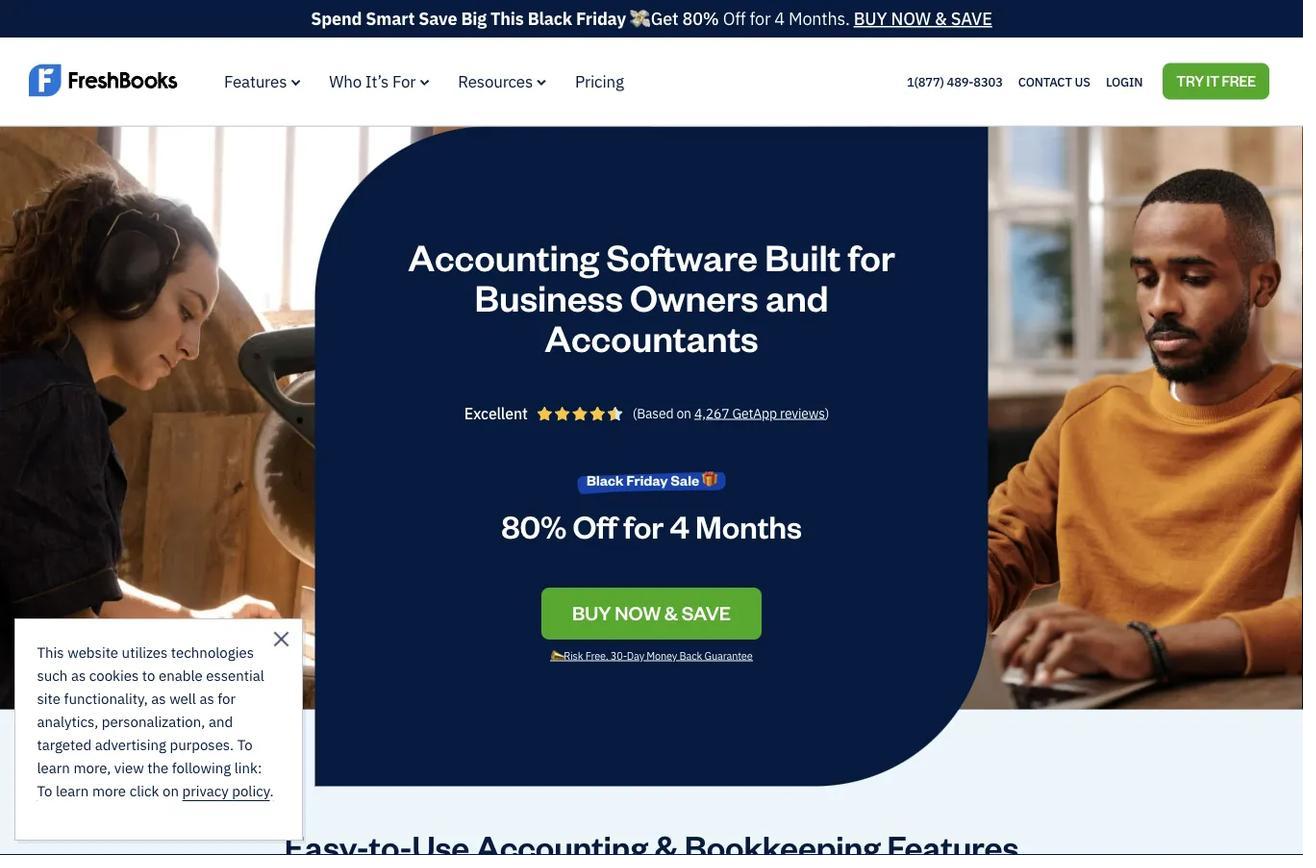 Task type: locate. For each thing, give the bounding box(es) containing it.
buy now & save link up 1(877)
[[854, 7, 992, 30]]

now up 1(877)
[[891, 7, 931, 30]]

0 vertical spatial this
[[491, 7, 524, 30]]

1 vertical spatial buy
[[572, 600, 611, 625]]

0 horizontal spatial 80%
[[501, 505, 567, 546]]

4 down campaign label image
[[670, 505, 689, 546]]

as right 'such'
[[71, 666, 86, 685]]

0 vertical spatial buy
[[854, 7, 887, 30]]

contact us
[[1019, 73, 1091, 90]]

the
[[147, 759, 169, 777]]

1 horizontal spatial 80%
[[683, 7, 719, 30]]

as
[[71, 666, 86, 685], [151, 689, 166, 708], [200, 689, 214, 708]]

save up 489-
[[951, 7, 992, 30]]

for down essential
[[218, 689, 236, 708]]

and
[[766, 273, 829, 320], [209, 712, 233, 731]]

login
[[1106, 73, 1143, 90]]

features link
[[224, 71, 300, 92]]

💸
[[630, 7, 647, 30]]

campaign label image
[[578, 465, 726, 495]]

owners
[[630, 273, 759, 320]]

policy
[[232, 782, 270, 800]]

1 vertical spatial save
[[682, 600, 731, 625]]

1 horizontal spatial off
[[723, 7, 746, 30]]

0 horizontal spatial and
[[209, 712, 233, 731]]

80%
[[683, 7, 719, 30], [501, 505, 567, 546]]

money
[[647, 648, 677, 662]]

for left months.
[[750, 7, 771, 30]]

& up money
[[665, 600, 678, 625]]

buy inside buy now & save link
[[572, 600, 611, 625]]

& up 1(877) 489-8303
[[935, 7, 947, 30]]

free.
[[586, 648, 608, 662]]

1 vertical spatial &
[[665, 600, 678, 625]]

0 horizontal spatial now
[[615, 600, 661, 625]]

1 horizontal spatial now
[[891, 7, 931, 30]]

4
[[775, 7, 785, 30], [670, 505, 689, 546]]

save
[[951, 7, 992, 30], [682, 600, 731, 625]]

and inside accounting software built for business owners and accountants
[[766, 273, 829, 320]]

&
[[935, 7, 947, 30], [665, 600, 678, 625]]

contact
[[1019, 73, 1072, 90]]

1 vertical spatial and
[[209, 712, 233, 731]]

who it's for link
[[329, 71, 429, 92]]

this right big
[[491, 7, 524, 30]]

1 horizontal spatial 4
[[775, 7, 785, 30]]

1(877) 489-8303 link
[[907, 73, 1003, 90]]

to
[[237, 735, 253, 754]]

more,
[[73, 759, 111, 777]]

pricing
[[575, 71, 624, 92]]

for inside this website utilizes technologies such as cookies to enable essential site functionality, as well as for analytics, personalization, and targeted advertising purposes.
[[218, 689, 236, 708]]

this inside this website utilizes technologies such as cookies to enable essential site functionality, as well as for analytics, personalization, and targeted advertising purposes.
[[37, 643, 64, 662]]

buy now & save link up 📣 risk free. 30-day money back guarantee
[[542, 588, 762, 640]]

1 vertical spatial this
[[37, 643, 64, 662]]

1 vertical spatial 4
[[670, 505, 689, 546]]

0 horizontal spatial as
[[71, 666, 86, 685]]

0 vertical spatial 80%
[[683, 7, 719, 30]]

accountants
[[545, 313, 759, 360]]

0 horizontal spatial buy
[[572, 600, 611, 625]]

off down campaign label image
[[573, 505, 617, 546]]

analytics,
[[37, 712, 98, 731]]

0 vertical spatial off
[[723, 7, 746, 30]]

site
[[37, 689, 61, 708]]

as up personalization,
[[151, 689, 166, 708]]

off
[[723, 7, 746, 30], [573, 505, 617, 546]]

this up 'such'
[[37, 643, 64, 662]]

buy right months.
[[854, 7, 887, 30]]

this
[[491, 7, 524, 30], [37, 643, 64, 662]]

get
[[651, 7, 679, 30]]

getapp
[[733, 404, 777, 422]]

0 horizontal spatial buy now & save link
[[542, 588, 762, 640]]

save
[[419, 7, 457, 30]]

reviews
[[780, 404, 825, 422]]

free
[[1222, 71, 1256, 90]]

excellent
[[464, 403, 528, 423]]

for right built
[[848, 232, 895, 280]]

as right well
[[200, 689, 214, 708]]

purposes.
[[170, 735, 234, 754]]

📣
[[551, 648, 562, 662]]

now up day
[[615, 600, 661, 625]]

save up back
[[682, 600, 731, 625]]

buy up free.
[[572, 600, 611, 625]]

0 horizontal spatial 4
[[670, 505, 689, 546]]

1 horizontal spatial and
[[766, 273, 829, 320]]

off right the get
[[723, 7, 746, 30]]

functionality,
[[64, 689, 148, 708]]

view
[[114, 759, 144, 777]]

accounting
[[408, 232, 599, 280]]

black
[[528, 7, 572, 30]]

essential
[[206, 666, 264, 685]]

well
[[169, 689, 196, 708]]

buy
[[854, 7, 887, 30], [572, 600, 611, 625]]

for inside accounting software built for business owners and accountants
[[848, 232, 895, 280]]

4 left months.
[[775, 7, 785, 30]]

0 horizontal spatial this
[[37, 643, 64, 662]]

us
[[1075, 73, 1091, 90]]

freshbooks logo image
[[29, 62, 178, 99]]

2 horizontal spatial as
[[200, 689, 214, 708]]

buy now & save link
[[854, 7, 992, 30], [542, 588, 762, 640]]

1 horizontal spatial save
[[951, 7, 992, 30]]

1 vertical spatial 80%
[[501, 505, 567, 546]]

📣 risk free. 30-day money back guarantee
[[551, 648, 753, 662]]

dialog
[[0, 0, 1303, 855]]

1 horizontal spatial buy now & save link
[[854, 7, 992, 30]]

1(877) 489-8303
[[907, 73, 1003, 90]]

1 vertical spatial buy now & save link
[[542, 588, 762, 640]]

star rating image
[[537, 406, 623, 421]]

1 vertical spatial now
[[615, 600, 661, 625]]

1 vertical spatial off
[[573, 505, 617, 546]]

day
[[627, 648, 644, 662]]

back
[[680, 648, 702, 662]]

software
[[606, 232, 758, 280]]

0 horizontal spatial &
[[665, 600, 678, 625]]

0 vertical spatial &
[[935, 7, 947, 30]]

0 vertical spatial and
[[766, 273, 829, 320]]

0 vertical spatial now
[[891, 7, 931, 30]]

8303
[[974, 73, 1003, 90]]

4,267 getapp reviews link
[[695, 404, 825, 422]]



Task type: vqa. For each thing, say whether or not it's contained in the screenshot.
Features link
yes



Task type: describe. For each thing, give the bounding box(es) containing it.
80% off for 4 months
[[501, 505, 802, 546]]

for down campaign label image
[[624, 505, 664, 546]]

who it's for
[[329, 71, 416, 92]]

website
[[68, 643, 118, 662]]

accounting software built for business owners and accountants
[[408, 232, 895, 360]]

privacy
[[182, 782, 229, 800]]

business
[[475, 273, 623, 320]]

1(877)
[[907, 73, 944, 90]]

it
[[1207, 71, 1220, 90]]

spend smart save big this black friday 💸 get 80% off for 4 months. buy now & save
[[311, 7, 992, 30]]

0 vertical spatial buy now & save link
[[854, 7, 992, 30]]

for
[[392, 71, 416, 92]]

guarantee
[[705, 648, 753, 662]]

months.
[[789, 7, 850, 30]]

spend
[[311, 7, 362, 30]]

(based on 4,267 getapp reviews )
[[633, 404, 830, 422]]

try it free link
[[1163, 63, 1270, 100]]

cookies
[[89, 666, 139, 685]]

1 horizontal spatial &
[[935, 7, 947, 30]]

to
[[142, 666, 155, 685]]

4,267
[[695, 404, 730, 422]]

personalization,
[[102, 712, 205, 731]]

0 horizontal spatial off
[[573, 505, 617, 546]]

utilizes
[[122, 643, 168, 662]]

489-
[[947, 73, 974, 90]]

1 horizontal spatial this
[[491, 7, 524, 30]]

built
[[765, 232, 841, 280]]

friday
[[576, 7, 626, 30]]

learn
[[37, 759, 70, 777]]

big
[[461, 7, 487, 30]]

buy now & save
[[572, 600, 731, 625]]

following
[[172, 759, 231, 777]]

who
[[329, 71, 362, 92]]

this website utilizes technologies such as cookies to enable essential site functionality, as well as for analytics, personalization, and targeted advertising purposes.
[[37, 643, 264, 754]]

resources link
[[458, 71, 546, 92]]

smart
[[366, 7, 415, 30]]

)
[[825, 404, 830, 422]]

30-
[[611, 648, 627, 662]]

try it free
[[1177, 71, 1256, 90]]

1 horizontal spatial as
[[151, 689, 166, 708]]

targeted
[[37, 735, 92, 754]]

1 horizontal spatial buy
[[854, 7, 887, 30]]

📣 risk free. 30-day money back guarantee link
[[543, 648, 760, 677]]

privacy policy link
[[37, 782, 274, 801]]

contact us link
[[1019, 69, 1091, 94]]

(based
[[633, 404, 674, 422]]

on
[[677, 404, 692, 422]]

resources
[[458, 71, 533, 92]]

such
[[37, 666, 68, 685]]

pricing link
[[575, 71, 624, 92]]

link:
[[234, 759, 262, 777]]

months
[[696, 505, 802, 546]]

features
[[224, 71, 287, 92]]

privacy policy
[[182, 782, 270, 800]]

0 vertical spatial 4
[[775, 7, 785, 30]]

to learn more, view the following link:
[[37, 735, 262, 777]]

0 horizontal spatial save
[[682, 600, 731, 625]]

enable
[[159, 666, 203, 685]]

advertising
[[95, 735, 166, 754]]

try
[[1177, 71, 1204, 90]]

0 vertical spatial save
[[951, 7, 992, 30]]

technologies
[[171, 643, 254, 662]]

and inside this website utilizes technologies such as cookies to enable essential site functionality, as well as for analytics, personalization, and targeted advertising purposes.
[[209, 712, 233, 731]]

risk
[[564, 648, 583, 662]]

it's
[[365, 71, 389, 92]]

login link
[[1106, 69, 1143, 94]]



